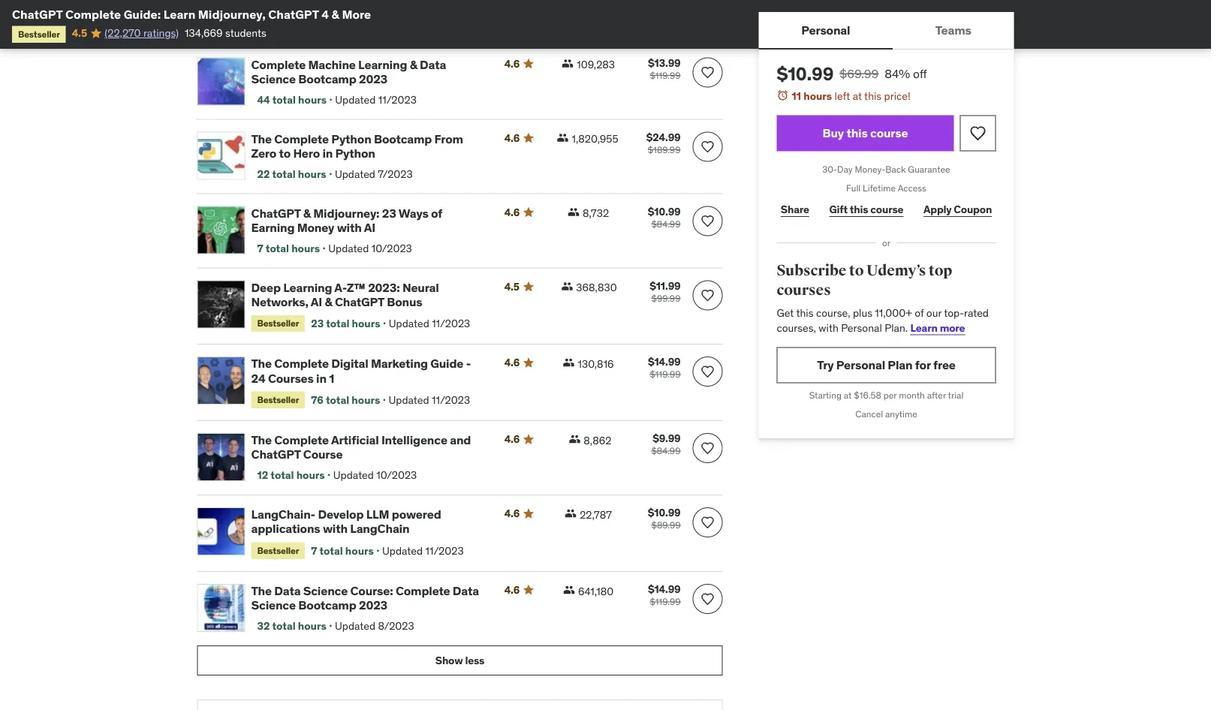 Task type: vqa. For each thing, say whether or not it's contained in the screenshot.


Task type: locate. For each thing, give the bounding box(es) containing it.
to
[[279, 146, 291, 161], [849, 262, 864, 280]]

xsmall image
[[562, 58, 574, 70], [557, 132, 569, 144], [568, 206, 580, 218], [565, 508, 577, 520], [563, 584, 575, 596]]

4 the from the top
[[251, 584, 272, 599]]

1 vertical spatial to
[[849, 262, 864, 280]]

1 vertical spatial 2023
[[359, 598, 387, 613]]

in
[[322, 146, 333, 161], [316, 371, 327, 386]]

xsmall image
[[561, 281, 573, 293], [563, 357, 575, 369], [569, 434, 581, 446]]

complete up 22 total hours
[[274, 131, 329, 147]]

6 4.6 from the top
[[504, 507, 520, 521]]

learning right machine
[[358, 57, 407, 72]]

84%
[[885, 66, 910, 81]]

artificial
[[331, 433, 379, 448]]

76 total hours
[[311, 393, 380, 407]]

11/2023 down complete machine learning & data science bootcamp 2023 link in the left of the page
[[378, 93, 417, 107]]

python
[[331, 131, 371, 147], [335, 146, 375, 161]]

5 4.6 from the top
[[504, 433, 520, 446]]

3 the from the top
[[251, 433, 272, 448]]

bootcamp up 44 total hours
[[298, 71, 356, 87]]

0 vertical spatial 7
[[257, 242, 263, 255]]

0 vertical spatial learning
[[358, 57, 407, 72]]

1 the from the top
[[251, 131, 272, 147]]

updated 11/2023 down guide
[[389, 393, 470, 407]]

3 wishlist image from the top
[[700, 515, 715, 530]]

0 vertical spatial $119.99
[[650, 70, 681, 81]]

$11.99
[[650, 279, 681, 293]]

the complete digital marketing guide - 24 courses in 1 link
[[251, 356, 486, 386]]

23 left ways
[[382, 206, 396, 221]]

with inside langchain- develop llm powered applications with langchain
[[323, 522, 348, 537]]

learn up ratings)
[[164, 6, 195, 22]]

7 down applications at the bottom left of page
[[311, 544, 317, 558]]

0 vertical spatial in
[[322, 146, 333, 161]]

0 vertical spatial $10.99
[[777, 62, 834, 85]]

chatgpt inside deep learning a-z™ 2023: neural networks, ai & chatgpt bonus
[[335, 294, 384, 310]]

$14.99 down $89.99
[[648, 583, 681, 596]]

the for the complete artificial intelligence and chatgpt course
[[251, 433, 272, 448]]

1 horizontal spatial learn
[[910, 321, 938, 334]]

in left 1
[[316, 371, 327, 386]]

subscribe
[[777, 262, 846, 280]]

complete up '12 total hours'
[[274, 433, 329, 448]]

1 vertical spatial $14.99 $119.99
[[648, 583, 681, 608]]

xsmall image left 8,862
[[569, 434, 581, 446]]

xsmall image for the complete digital marketing guide - 24 courses in 1
[[563, 357, 575, 369]]

chatgpt complete guide: learn midjourney, chatgpt 4 & more
[[12, 6, 371, 22]]

1 horizontal spatial 23
[[382, 206, 396, 221]]

1 vertical spatial of
[[915, 306, 924, 320]]

updated down marketing
[[389, 393, 429, 407]]

1 $14.99 from the top
[[648, 356, 681, 369]]

$89.99
[[651, 520, 681, 532]]

1 $119.99 from the top
[[650, 70, 681, 81]]

of for 11,000+
[[915, 306, 924, 320]]

course
[[303, 447, 343, 463]]

1 horizontal spatial 7
[[311, 544, 317, 558]]

this right buy
[[847, 125, 868, 141]]

1 vertical spatial in
[[316, 371, 327, 386]]

course up back
[[870, 125, 908, 141]]

$14.99 for the data science course: complete data science bootcamp 2023
[[648, 583, 681, 596]]

2 horizontal spatial data
[[453, 584, 479, 599]]

at inside starting at $16.58 per month after trial cancel anytime
[[844, 390, 852, 401]]

complete left 1
[[274, 356, 329, 372]]

2 vertical spatial bootcamp
[[298, 598, 356, 613]]

with inside the get this course, plus 11,000+ of our top-rated courses, with personal plan.
[[819, 321, 839, 334]]

updated 10/2023 down chatgpt & midjourney: 23 ways of earning money with ai link at left
[[328, 242, 412, 255]]

bootcamp inside the data science course: complete data science bootcamp 2023
[[298, 598, 356, 613]]

ai
[[364, 220, 375, 235], [311, 294, 322, 310]]

$84.99 inside $10.99 $84.99
[[651, 218, 681, 230]]

hours down money
[[291, 242, 320, 255]]

1 vertical spatial $10.99
[[648, 205, 681, 218]]

marketing
[[371, 356, 428, 372]]

xsmall image left 22,787
[[565, 508, 577, 520]]

plus
[[853, 306, 872, 320]]

hours down langchain
[[345, 544, 374, 558]]

complete inside the data science course: complete data science bootcamp 2023
[[396, 584, 450, 599]]

complete up (22,270
[[65, 6, 121, 22]]

updated 7/2023
[[335, 167, 413, 181]]

23 down deep learning a-z™ 2023: neural networks, ai & chatgpt bonus
[[311, 317, 324, 331]]

xsmall image left the 1,820,955
[[557, 132, 569, 144]]

of left our
[[915, 306, 924, 320]]

xsmall image left 130,816
[[563, 357, 575, 369]]

0 horizontal spatial to
[[279, 146, 291, 161]]

1 horizontal spatial of
[[915, 306, 924, 320]]

0 vertical spatial personal
[[801, 22, 850, 37]]

personal up $10.99 $69.99 84% off
[[801, 22, 850, 37]]

updated
[[338, 19, 378, 32], [335, 93, 376, 107], [335, 167, 375, 181], [328, 242, 369, 255], [389, 317, 429, 331], [389, 393, 429, 407], [333, 469, 374, 482], [382, 544, 423, 558], [335, 620, 375, 633]]

0 horizontal spatial data
[[274, 584, 301, 599]]

0 horizontal spatial at
[[844, 390, 852, 401]]

0 vertical spatial learn
[[164, 6, 195, 22]]

0 horizontal spatial 4.5
[[72, 26, 87, 40]]

134,669
[[185, 26, 223, 40]]

$84.99
[[651, 218, 681, 230], [651, 446, 681, 457]]

1 horizontal spatial at
[[853, 89, 862, 102]]

1 horizontal spatial 4.5
[[504, 280, 519, 294]]

0 horizontal spatial 7
[[257, 242, 263, 255]]

1 vertical spatial 7 total hours
[[311, 544, 374, 558]]

the inside the complete digital marketing guide - 24 courses in 1
[[251, 356, 272, 372]]

12
[[257, 469, 268, 482]]

$14.99 $119.99 right 641,180
[[648, 583, 681, 608]]

at right "left" on the top
[[853, 89, 862, 102]]

$14.99 down $99.99
[[648, 356, 681, 369]]

ways
[[399, 206, 428, 221]]

0 vertical spatial bootcamp
[[298, 71, 356, 87]]

4.6
[[504, 57, 520, 71], [504, 131, 520, 145], [504, 206, 520, 219], [504, 356, 520, 370], [504, 433, 520, 446], [504, 507, 520, 521], [504, 584, 520, 597]]

7 for updated 11/2023
[[311, 544, 317, 558]]

1 4.6 from the top
[[504, 57, 520, 71]]

intelligence
[[381, 433, 447, 448]]

wishlist image for langchain- develop llm powered applications with langchain
[[700, 515, 715, 530]]

2 2023 from the top
[[359, 598, 387, 613]]

wishlist image for chatgpt & midjourney: 23 ways of earning money with ai
[[700, 214, 715, 229]]

total down deep learning a-z™ 2023: neural networks, ai & chatgpt bonus
[[326, 317, 349, 331]]

1 horizontal spatial data
[[420, 57, 446, 72]]

11/2023
[[378, 93, 417, 107], [432, 317, 470, 331], [432, 393, 470, 407], [425, 544, 464, 558]]

off
[[913, 66, 927, 81]]

1 vertical spatial xsmall image
[[563, 357, 575, 369]]

$10.99 for $10.99 $89.99
[[648, 506, 681, 520]]

0 vertical spatial updated 10/2023
[[328, 242, 412, 255]]

teams
[[935, 22, 971, 37]]

1 $84.99 from the top
[[651, 218, 681, 230]]

of
[[431, 206, 442, 221], [915, 306, 924, 320]]

1 vertical spatial course
[[870, 203, 904, 216]]

2 $14.99 from the top
[[648, 583, 681, 596]]

$10.99 for $10.99 $69.99 84% off
[[777, 62, 834, 85]]

0 vertical spatial $14.99
[[648, 356, 681, 369]]

the inside the complete artificial intelligence and chatgpt course
[[251, 433, 272, 448]]

7 4.6 from the top
[[504, 584, 520, 597]]

learn
[[164, 6, 195, 22], [910, 321, 938, 334]]

course inside "button"
[[870, 125, 908, 141]]

this inside the get this course, plus 11,000+ of our top-rated courses, with personal plan.
[[796, 306, 814, 320]]

personal down plus
[[841, 321, 882, 334]]

7 total hours down langchain- develop llm powered applications with langchain at left
[[311, 544, 374, 558]]

$84.99 for the complete artificial intelligence and chatgpt course
[[651, 446, 681, 457]]

in inside the complete digital marketing guide - 24 courses in 1
[[316, 371, 327, 386]]

1 vertical spatial bootcamp
[[374, 131, 432, 147]]

$119.99 inside $13.99 $119.99
[[650, 70, 681, 81]]

hours right 11
[[804, 89, 832, 102]]

0 horizontal spatial ai
[[311, 294, 322, 310]]

$10.99 for $10.99 $84.99
[[648, 205, 681, 218]]

0 horizontal spatial of
[[431, 206, 442, 221]]

updated 10/2023 down the complete artificial intelligence and chatgpt course link
[[333, 469, 417, 482]]

0 vertical spatial 4.5
[[72, 26, 87, 40]]

wishlist image for the complete digital marketing guide - 24 courses in 1
[[700, 365, 715, 380]]

1 $14.99 $119.99 from the top
[[648, 356, 681, 381]]

4.6 for the data science course: complete data science bootcamp 2023
[[504, 584, 520, 597]]

complete inside the complete artificial intelligence and chatgpt course
[[274, 433, 329, 448]]

neural
[[402, 280, 439, 295]]

cancel
[[855, 408, 883, 420]]

8/2023
[[378, 620, 414, 633]]

11/2023 down the powered
[[425, 544, 464, 558]]

per
[[884, 390, 897, 401]]

total down langchain- develop llm powered applications with langchain at left
[[320, 544, 343, 558]]

of for ways
[[431, 206, 442, 221]]

1 horizontal spatial ai
[[364, 220, 375, 235]]

0 vertical spatial $14.99 $119.99
[[648, 356, 681, 381]]

$10.99 right 22,787
[[648, 506, 681, 520]]

1 vertical spatial 10/2023
[[376, 469, 417, 482]]

0 horizontal spatial learn
[[164, 6, 195, 22]]

2 wishlist image from the top
[[700, 288, 715, 303]]

of inside the get this course, plus 11,000+ of our top-rated courses, with personal plan.
[[915, 306, 924, 320]]

1 vertical spatial 7
[[311, 544, 317, 558]]

in right hero
[[322, 146, 333, 161]]

$14.99 $119.99 right 130,816
[[648, 356, 681, 381]]

2023 right machine
[[359, 71, 387, 87]]

updated 11/2023 for marketing
[[389, 393, 470, 407]]

2 vertical spatial $10.99
[[648, 506, 681, 520]]

the up 32
[[251, 584, 272, 599]]

10/2023 down intelligence
[[376, 469, 417, 482]]

& inside the complete machine learning & data science bootcamp 2023
[[410, 57, 417, 72]]

1 vertical spatial $119.99
[[650, 369, 681, 381]]

22
[[257, 167, 270, 181]]

641,180
[[578, 585, 614, 598]]

0 vertical spatial 2023
[[359, 71, 387, 87]]

to left 'udemy's'
[[849, 262, 864, 280]]

to inside subscribe to udemy's top courses
[[849, 262, 864, 280]]

midjourney:
[[313, 206, 380, 221]]

2 vertical spatial xsmall image
[[569, 434, 581, 446]]

2 the from the top
[[251, 356, 272, 372]]

personal
[[801, 22, 850, 37], [841, 321, 882, 334], [836, 357, 885, 373]]

get
[[777, 306, 794, 320]]

updated down the complete machine learning & data science bootcamp 2023
[[335, 93, 376, 107]]

wishlist image
[[700, 65, 715, 80], [969, 124, 987, 142], [700, 140, 715, 155], [700, 365, 715, 380], [700, 441, 715, 456]]

chatgpt inside "chatgpt & midjourney: 23 ways of earning money with ai"
[[251, 206, 301, 221]]

starting
[[809, 390, 842, 401]]

4.6 for chatgpt & midjourney: 23 ways of earning money with ai
[[504, 206, 520, 219]]

updated 10/2023 for artificial
[[333, 469, 417, 482]]

science up 44
[[251, 71, 296, 87]]

2 vertical spatial $119.99
[[650, 596, 681, 608]]

trial
[[948, 390, 964, 401]]

this
[[864, 89, 882, 102], [847, 125, 868, 141], [850, 203, 868, 216], [796, 306, 814, 320]]

updated down "chatgpt & midjourney: 23 ways of earning money with ai"
[[328, 242, 369, 255]]

$24.99 $189.99
[[646, 131, 681, 156]]

$189.99
[[648, 144, 681, 156]]

6.5 total hours
[[257, 19, 329, 32]]

7 total hours down the earning
[[257, 242, 320, 255]]

science up 32
[[251, 598, 296, 613]]

$13.99 $119.99
[[648, 56, 681, 81]]

1 vertical spatial 23
[[311, 317, 324, 331]]

1 vertical spatial with
[[819, 321, 839, 334]]

$119.99 right 641,180
[[650, 596, 681, 608]]

tab list containing personal
[[759, 12, 1014, 50]]

1 horizontal spatial learning
[[358, 57, 407, 72]]

10/2023 for intelligence
[[376, 469, 417, 482]]

hours up machine
[[301, 19, 329, 32]]

$14.99 $119.99 for data
[[648, 583, 681, 608]]

$84.99 up $11.99
[[651, 218, 681, 230]]

courses
[[268, 371, 314, 386]]

1 vertical spatial at
[[844, 390, 852, 401]]

of inside "chatgpt & midjourney: 23 ways of earning money with ai"
[[431, 206, 442, 221]]

this up courses,
[[796, 306, 814, 320]]

$14.99 $119.99 for -
[[648, 356, 681, 381]]

at left $16.58
[[844, 390, 852, 401]]

bootcamp up 32 total hours
[[298, 598, 356, 613]]

1 vertical spatial personal
[[841, 321, 882, 334]]

in inside 'the complete python bootcamp from zero to hero in python'
[[322, 146, 333, 161]]

learning inside the complete machine learning & data science bootcamp 2023
[[358, 57, 407, 72]]

ai left ways
[[364, 220, 375, 235]]

0 horizontal spatial 23
[[311, 317, 324, 331]]

updated 11/2023 down the powered
[[382, 544, 464, 558]]

0 vertical spatial ai
[[364, 220, 375, 235]]

0 vertical spatial 23
[[382, 206, 396, 221]]

3 4.6 from the top
[[504, 206, 520, 219]]

learning left a-
[[283, 280, 332, 295]]

0 vertical spatial with
[[337, 220, 362, 235]]

4 wishlist image from the top
[[700, 592, 715, 607]]

the inside the data science course: complete data science bootcamp 2023
[[251, 584, 272, 599]]

$119.99 up $24.99
[[650, 70, 681, 81]]

from
[[434, 131, 463, 147]]

$24.99
[[646, 131, 681, 144]]

0 vertical spatial 10/2023
[[371, 242, 412, 255]]

0 vertical spatial 7 total hours
[[257, 242, 320, 255]]

tab list
[[759, 12, 1014, 50]]

2023 inside the data science course: complete data science bootcamp 2023
[[359, 598, 387, 613]]

udemy's
[[866, 262, 926, 280]]

1 horizontal spatial to
[[849, 262, 864, 280]]

the for the complete python bootcamp from zero to hero in python
[[251, 131, 272, 147]]

wishlist image for the complete artificial intelligence and chatgpt course
[[700, 441, 715, 456]]

learn down our
[[910, 321, 938, 334]]

$84.99 for chatgpt & midjourney: 23 ways of earning money with ai
[[651, 218, 681, 230]]

$14.99 $119.99
[[648, 356, 681, 381], [648, 583, 681, 608]]

course down lifetime
[[870, 203, 904, 216]]

complete up 44 total hours
[[251, 57, 306, 72]]

1 2023 from the top
[[359, 71, 387, 87]]

the inside 'the complete python bootcamp from zero to hero in python'
[[251, 131, 272, 147]]

1 vertical spatial $84.99
[[651, 446, 681, 457]]

$119.99 up $9.99 at the bottom
[[650, 369, 681, 381]]

4.6 for the complete artificial intelligence and chatgpt course
[[504, 433, 520, 446]]

1 vertical spatial learning
[[283, 280, 332, 295]]

this right "gift" at the right top of the page
[[850, 203, 868, 216]]

1 wishlist image from the top
[[700, 214, 715, 229]]

11/2023 up guide
[[432, 317, 470, 331]]

$10.99 up 11
[[777, 62, 834, 85]]

2 4.6 from the top
[[504, 131, 520, 145]]

complete
[[65, 6, 121, 22], [251, 57, 306, 72], [274, 131, 329, 147], [274, 356, 329, 372], [274, 433, 329, 448], [396, 584, 450, 599]]

alarm image
[[777, 89, 789, 101]]

show less
[[435, 654, 484, 667]]

0 vertical spatial course
[[870, 125, 908, 141]]

2 $84.99 from the top
[[651, 446, 681, 457]]

gift this course
[[829, 203, 904, 216]]

hours down machine
[[298, 93, 327, 107]]

xsmall image left 641,180
[[563, 584, 575, 596]]

hours down the complete digital marketing guide - 24 courses in 1 link
[[352, 393, 380, 407]]

zero
[[251, 146, 276, 161]]

1 vertical spatial ai
[[311, 294, 322, 310]]

1 vertical spatial $14.99
[[648, 583, 681, 596]]

total
[[275, 19, 299, 32], [272, 93, 296, 107], [272, 167, 296, 181], [266, 242, 289, 255], [326, 317, 349, 331], [326, 393, 349, 407], [271, 469, 294, 482], [320, 544, 343, 558], [272, 620, 296, 633]]

$84.99 up $10.99 $89.99
[[651, 446, 681, 457]]

wishlist image for deep learning a-z™ 2023: neural networks, ai & chatgpt bonus
[[700, 288, 715, 303]]

complete inside 'the complete python bootcamp from zero to hero in python'
[[274, 131, 329, 147]]

personal inside try personal plan for free link
[[836, 357, 885, 373]]

2 vertical spatial personal
[[836, 357, 885, 373]]

bestseller for deep
[[257, 318, 299, 329]]

1 vertical spatial learn
[[910, 321, 938, 334]]

guide
[[430, 356, 463, 372]]

11/2023 for powered
[[425, 544, 464, 558]]

of right ways
[[431, 206, 442, 221]]

updated 10/2023 for midjourney:
[[328, 242, 412, 255]]

course for buy this course
[[870, 125, 908, 141]]

the up 22
[[251, 131, 272, 147]]

full
[[846, 182, 861, 194]]

xsmall image left the 109,283
[[562, 58, 574, 70]]

7 total hours for updated 11/2023
[[311, 544, 374, 558]]

0 vertical spatial xsmall image
[[561, 281, 573, 293]]

4.6 for complete machine learning & data science bootcamp 2023
[[504, 57, 520, 71]]

4 4.6 from the top
[[504, 356, 520, 370]]

access
[[898, 182, 927, 194]]

2 $14.99 $119.99 from the top
[[648, 583, 681, 608]]

learn more link
[[910, 321, 965, 334]]

10/2023
[[371, 242, 412, 255], [376, 469, 417, 482]]

deep learning a-z™ 2023: neural networks, ai & chatgpt bonus
[[251, 280, 439, 310]]

2 vertical spatial with
[[323, 522, 348, 537]]

bestseller
[[18, 28, 60, 40], [257, 318, 299, 329], [257, 394, 299, 406], [257, 545, 299, 557]]

hours down course
[[296, 469, 325, 482]]

2023 up updated 8/2023
[[359, 598, 387, 613]]

$10.99 down $189.99
[[648, 205, 681, 218]]

0 vertical spatial to
[[279, 146, 291, 161]]

2 $119.99 from the top
[[650, 369, 681, 381]]

to right zero
[[279, 146, 291, 161]]

share button
[[777, 195, 813, 225]]

gift
[[829, 203, 848, 216]]

with left langchain
[[323, 522, 348, 537]]

this for get
[[796, 306, 814, 320]]

with right money
[[337, 220, 362, 235]]

complete inside the complete digital marketing guide - 24 courses in 1
[[274, 356, 329, 372]]

0 vertical spatial of
[[431, 206, 442, 221]]

updated right 4
[[338, 19, 378, 32]]

with down course,
[[819, 321, 839, 334]]

bestseller for the
[[257, 394, 299, 406]]

7 total hours
[[257, 242, 320, 255], [311, 544, 374, 558]]

11/2023 down guide
[[432, 393, 470, 407]]

this inside "button"
[[847, 125, 868, 141]]

0 vertical spatial $84.99
[[651, 218, 681, 230]]

3 $119.99 from the top
[[650, 596, 681, 608]]

-
[[466, 356, 471, 372]]

deep
[[251, 280, 281, 295]]

wishlist image for complete machine learning & data science bootcamp 2023
[[700, 65, 715, 80]]

22 total hours
[[257, 167, 326, 181]]

updated 11/2023 down bonus
[[389, 317, 470, 331]]

bootcamp up 7/2023
[[374, 131, 432, 147]]

the down networks,
[[251, 356, 272, 372]]

the complete python bootcamp from zero to hero in python
[[251, 131, 463, 161]]

xsmall image for complete machine learning & data science bootcamp 2023
[[562, 58, 574, 70]]

1 vertical spatial updated 10/2023
[[333, 469, 417, 482]]

total right 32
[[272, 620, 296, 633]]

0 horizontal spatial learning
[[283, 280, 332, 295]]

gift this course link
[[825, 195, 908, 225]]

wishlist image
[[700, 214, 715, 229], [700, 288, 715, 303], [700, 515, 715, 530], [700, 592, 715, 607]]

this for gift
[[850, 203, 868, 216]]

the data science course: complete data science bootcamp 2023 link
[[251, 584, 486, 613]]



Task type: describe. For each thing, give the bounding box(es) containing it.
updated down the data science course: complete data science bootcamp 2023
[[335, 620, 375, 633]]

2023 inside the complete machine learning & data science bootcamp 2023
[[359, 71, 387, 87]]

total right 44
[[272, 93, 296, 107]]

plan
[[888, 357, 913, 373]]

updated down langchain
[[382, 544, 423, 558]]

deep learning a-z™ 2023: neural networks, ai & chatgpt bonus link
[[251, 280, 486, 310]]

ratings)
[[143, 26, 179, 40]]

updated down the complete artificial intelligence and chatgpt course
[[333, 469, 374, 482]]

total down the earning
[[266, 242, 289, 255]]

total right 6.5
[[275, 19, 299, 32]]

hours down hero
[[298, 167, 326, 181]]

apply coupon button
[[920, 195, 996, 225]]

starting at $16.58 per month after trial cancel anytime
[[809, 390, 964, 420]]

more
[[940, 321, 965, 334]]

complete for digital
[[274, 356, 329, 372]]

complete for guide:
[[65, 6, 121, 22]]

share
[[781, 203, 809, 216]]

personal button
[[759, 12, 893, 48]]

science inside the complete machine learning & data science bootcamp 2023
[[251, 71, 296, 87]]

z™
[[347, 280, 366, 295]]

apply
[[924, 203, 952, 216]]

try personal plan for free
[[817, 357, 956, 373]]

0 vertical spatial at
[[853, 89, 862, 102]]

$14.99 for the complete digital marketing guide - 24 courses in 1
[[648, 356, 681, 369]]

or
[[882, 237, 891, 249]]

course:
[[350, 584, 393, 599]]

learning inside deep learning a-z™ 2023: neural networks, ai & chatgpt bonus
[[283, 280, 332, 295]]

bootcamp inside the complete machine learning & data science bootcamp 2023
[[298, 71, 356, 87]]

$9.99 $84.99
[[651, 432, 681, 457]]

updated down 'the complete python bootcamp from zero to hero in python' in the left top of the page
[[335, 167, 375, 181]]

hours down deep learning a-z™ 2023: neural networks, ai & chatgpt bonus 'link'
[[352, 317, 380, 331]]

total right 76
[[326, 393, 349, 407]]

wishlist image for the complete python bootcamp from zero to hero in python
[[700, 140, 715, 155]]

updated 11/2023 for z™
[[389, 317, 470, 331]]

money-
[[855, 164, 885, 175]]

less
[[465, 654, 484, 667]]

$69.99
[[840, 66, 879, 81]]

machine
[[308, 57, 356, 72]]

the complete artificial intelligence and chatgpt course link
[[251, 433, 486, 463]]

back
[[885, 164, 906, 175]]

xsmall image for the complete python bootcamp from zero to hero in python
[[557, 132, 569, 144]]

xsmall image for chatgpt & midjourney: 23 ways of earning money with ai
[[568, 206, 580, 218]]

$10.99 $89.99
[[648, 506, 681, 532]]

11/2023 for z™
[[432, 317, 470, 331]]

applications
[[251, 522, 320, 537]]

learn more
[[910, 321, 965, 334]]

chatgpt inside the complete artificial intelligence and chatgpt course
[[251, 447, 301, 463]]

course,
[[816, 306, 850, 320]]

134,669 students
[[185, 26, 266, 40]]

personal inside personal 'button'
[[801, 22, 850, 37]]

the for the complete digital marketing guide - 24 courses in 1
[[251, 356, 272, 372]]

plan.
[[885, 321, 908, 334]]

the complete digital marketing guide - 24 courses in 1
[[251, 356, 471, 386]]

23 inside "chatgpt & midjourney: 23 ways of earning money with ai"
[[382, 206, 396, 221]]

in for python
[[322, 146, 333, 161]]

more
[[342, 6, 371, 22]]

xsmall image for deep learning a-z™ 2023: neural networks, ai & chatgpt bonus
[[561, 281, 573, 293]]

complete for python
[[274, 131, 329, 147]]

8,862
[[584, 434, 611, 448]]

$9.99
[[653, 432, 681, 446]]

(22,270 ratings)
[[105, 26, 179, 40]]

(22,270
[[105, 26, 141, 40]]

course for gift this course
[[870, 203, 904, 216]]

44 total hours
[[257, 93, 327, 107]]

& inside "chatgpt & midjourney: 23 ways of earning money with ai"
[[303, 206, 311, 221]]

courses,
[[777, 321, 816, 334]]

with inside "chatgpt & midjourney: 23 ways of earning money with ai"
[[337, 220, 362, 235]]

7 total hours for updated 10/2023
[[257, 242, 320, 255]]

xsmall image for langchain- develop llm powered applications with langchain
[[565, 508, 577, 520]]

buy this course button
[[777, 115, 954, 151]]

7 for updated 10/2023
[[257, 242, 263, 255]]

buy this course
[[823, 125, 908, 141]]

lifetime
[[863, 182, 896, 194]]

day
[[837, 164, 853, 175]]

science left course:
[[303, 584, 348, 599]]

hours right 32
[[298, 620, 326, 633]]

109,283
[[577, 58, 615, 72]]

complete for artificial
[[274, 433, 329, 448]]

44
[[257, 93, 270, 107]]

30-day money-back guarantee full lifetime access
[[822, 164, 950, 194]]

total right 22
[[272, 167, 296, 181]]

11,000+
[[875, 306, 912, 320]]

for
[[915, 357, 931, 373]]

76
[[311, 393, 324, 407]]

chatgpt & midjourney: 23 ways of earning money with ai
[[251, 206, 442, 235]]

langchain- develop llm powered applications with langchain link
[[251, 507, 486, 537]]

this for buy
[[847, 125, 868, 141]]

bootcamp inside 'the complete python bootcamp from zero to hero in python'
[[374, 131, 432, 147]]

11
[[792, 89, 801, 102]]

month
[[899, 390, 925, 401]]

ai inside deep learning a-z™ 2023: neural networks, ai & chatgpt bonus
[[311, 294, 322, 310]]

22,787
[[580, 508, 612, 522]]

30-
[[822, 164, 837, 175]]

in for digital
[[316, 371, 327, 386]]

top-
[[944, 306, 964, 320]]

updated 11/2023 for powered
[[382, 544, 464, 558]]

rated
[[964, 306, 989, 320]]

updated down bonus
[[389, 317, 429, 331]]

updated 11/2023 down complete machine learning & data science bootcamp 2023 link in the left of the page
[[335, 93, 417, 107]]

ai inside "chatgpt & midjourney: 23 ways of earning money with ai"
[[364, 220, 375, 235]]

32 total hours
[[257, 620, 326, 633]]

xsmall image for the data science course: complete data science bootcamp 2023
[[563, 584, 575, 596]]

12 total hours
[[257, 469, 325, 482]]

the for the data science course: complete data science bootcamp 2023
[[251, 584, 272, 599]]

$119.99 for complete machine learning & data science bootcamp 2023
[[650, 70, 681, 81]]

networks,
[[251, 294, 308, 310]]

midjourney,
[[198, 6, 266, 22]]

langchain- develop llm powered applications with langchain
[[251, 507, 441, 537]]

personal inside the get this course, plus 11,000+ of our top-rated courses, with personal plan.
[[841, 321, 882, 334]]

total right 12
[[271, 469, 294, 482]]

a-
[[334, 280, 347, 295]]

teams button
[[893, 12, 1014, 48]]

4.6 for the complete python bootcamp from zero to hero in python
[[504, 131, 520, 145]]

$10.99 $84.99
[[648, 205, 681, 230]]

4.6 for langchain- develop llm powered applications with langchain
[[504, 507, 520, 521]]

apply coupon
[[924, 203, 992, 216]]

$119.99 for the complete digital marketing guide - 24 courses in 1
[[650, 369, 681, 381]]

10/2023 for 23
[[371, 242, 412, 255]]

4.6 for the complete digital marketing guide - 24 courses in 1
[[504, 356, 520, 370]]

xsmall image for the complete artificial intelligence and chatgpt course
[[569, 434, 581, 446]]

this left price!
[[864, 89, 882, 102]]

show less button
[[197, 646, 723, 676]]

earning
[[251, 220, 295, 235]]

to inside 'the complete python bootcamp from zero to hero in python'
[[279, 146, 291, 161]]

coupon
[[954, 203, 992, 216]]

money
[[297, 220, 334, 235]]

show
[[435, 654, 463, 667]]

complete inside the complete machine learning & data science bootcamp 2023
[[251, 57, 306, 72]]

$16.58
[[854, 390, 881, 401]]

data inside the complete machine learning & data science bootcamp 2023
[[420, 57, 446, 72]]

buy
[[823, 125, 844, 141]]

updated 8/2023
[[335, 620, 414, 633]]

develop
[[318, 507, 364, 523]]

& inside deep learning a-z™ 2023: neural networks, ai & chatgpt bonus
[[325, 294, 332, 310]]

130,816
[[578, 358, 614, 371]]

$119.99 for the data science course: complete data science bootcamp 2023
[[650, 596, 681, 608]]

wishlist image for the data science course: complete data science bootcamp 2023
[[700, 592, 715, 607]]

digital
[[331, 356, 368, 372]]

2023:
[[368, 280, 400, 295]]

11/2023 for marketing
[[432, 393, 470, 407]]

6.5
[[257, 19, 273, 32]]

bestseller for langchain-
[[257, 545, 299, 557]]

11 hours left at this price!
[[792, 89, 911, 102]]

1 vertical spatial 4.5
[[504, 280, 519, 294]]

and
[[450, 433, 471, 448]]

1,820,955
[[572, 132, 618, 146]]

left
[[835, 89, 850, 102]]

7/2023
[[378, 167, 413, 181]]

4
[[321, 6, 329, 22]]

1
[[329, 371, 334, 386]]



